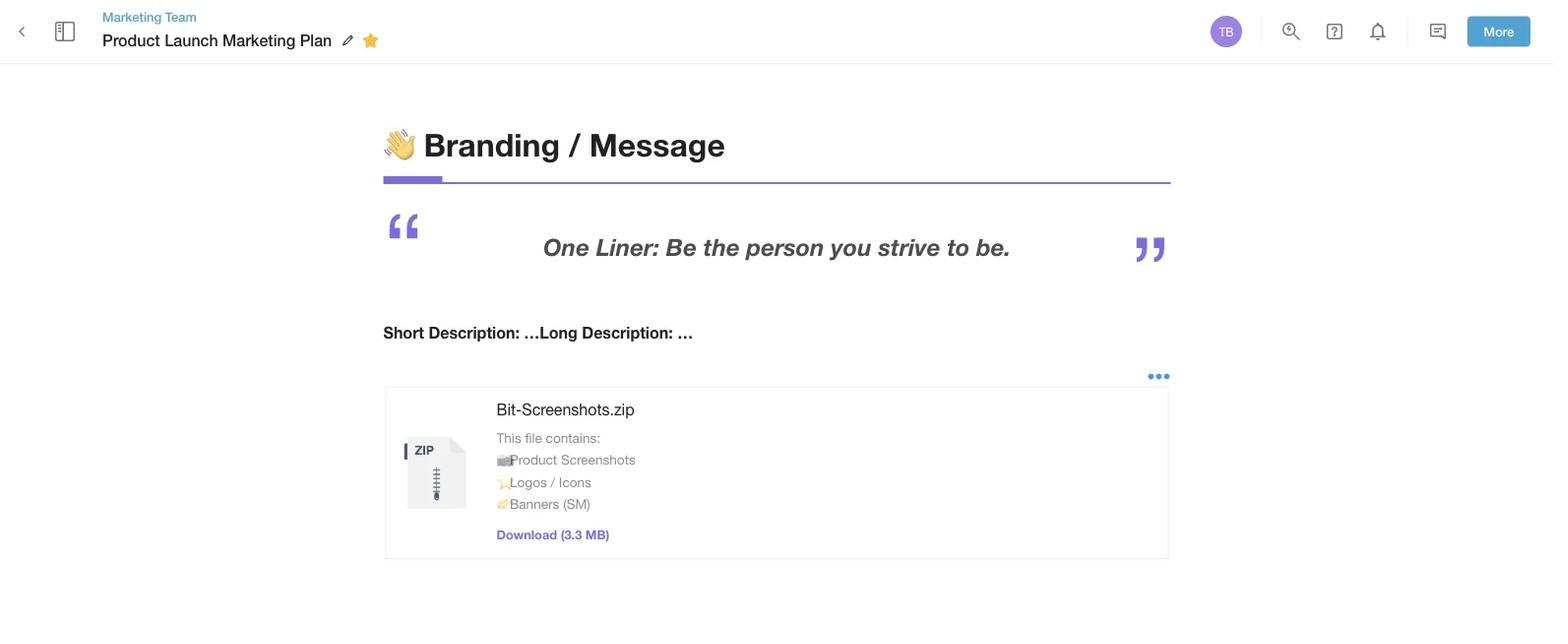 Task type: vqa. For each thing, say whether or not it's contained in the screenshot.
Bookmark Your Workspaces For Quick Access.
no



Task type: describe. For each thing, give the bounding box(es) containing it.
0 vertical spatial /
[[569, 125, 581, 163]]

the
[[704, 232, 740, 260]]

1 description: from the left
[[429, 324, 520, 342]]

marketing team
[[102, 9, 197, 24]]

📷product
[[497, 452, 557, 468]]

(sm)
[[563, 496, 591, 512]]

person
[[747, 232, 825, 260]]

liner:
[[596, 232, 660, 260]]

branding
[[424, 125, 560, 163]]

to
[[947, 232, 970, 260]]

…
[[677, 324, 693, 342]]

one
[[543, 232, 590, 260]]

1 vertical spatial marketing
[[223, 31, 296, 50]]

strive
[[879, 232, 941, 260]]

launch
[[165, 31, 218, 50]]

be.
[[977, 232, 1011, 260]]

mb)
[[586, 527, 610, 543]]

marketing team link
[[102, 8, 385, 26]]

message
[[589, 125, 725, 163]]

tb button
[[1208, 13, 1245, 50]]

(3.3
[[561, 527, 582, 543]]

be
[[666, 232, 697, 260]]

/ inside this file contains: 📷product screenshots ⭐️logos / icons 👉banners (sm)
[[551, 474, 555, 490]]

marketing inside 'link'
[[102, 9, 162, 24]]

download
[[497, 527, 557, 543]]

2 description: from the left
[[582, 324, 673, 342]]



Task type: locate. For each thing, give the bounding box(es) containing it.
👉banners
[[497, 496, 560, 512]]

1 horizontal spatial marketing
[[223, 31, 296, 50]]

1 horizontal spatial description:
[[582, 324, 673, 342]]

contains:
[[546, 430, 601, 445]]

screenshots
[[561, 452, 636, 468]]

0 horizontal spatial marketing
[[102, 9, 162, 24]]

1 horizontal spatial /
[[569, 125, 581, 163]]

👋
[[383, 125, 415, 163]]

description:
[[429, 324, 520, 342], [582, 324, 673, 342]]

description: right short
[[429, 324, 520, 342]]

1 vertical spatial /
[[551, 474, 555, 490]]

marketing up "product"
[[102, 9, 162, 24]]

this file contains: 📷product screenshots ⭐️logos / icons 👉banners (sm)
[[497, 430, 636, 512]]

/ left message
[[569, 125, 581, 163]]

more button
[[1468, 16, 1531, 47]]

/ left icons
[[551, 474, 555, 490]]

one liner: be the person you strive to be.
[[543, 232, 1011, 260]]

file
[[525, 430, 542, 445]]

/
[[569, 125, 581, 163], [551, 474, 555, 490]]

you
[[831, 232, 872, 260]]

⭐️logos
[[497, 474, 547, 490]]

👋 branding / message
[[383, 125, 725, 163]]

marketing
[[102, 9, 162, 24], [223, 31, 296, 50]]

…long
[[524, 324, 578, 342]]

download (3.3 mb)
[[497, 527, 610, 543]]

tb
[[1219, 25, 1234, 38]]

0 horizontal spatial description:
[[429, 324, 520, 342]]

plan
[[300, 31, 332, 50]]

screenshots.zip
[[522, 401, 635, 419]]

marketing down marketing team 'link'
[[223, 31, 296, 50]]

this
[[497, 430, 521, 445]]

product
[[102, 31, 160, 50]]

0 horizontal spatial /
[[551, 474, 555, 490]]

short
[[383, 324, 424, 342]]

more
[[1484, 24, 1515, 39]]

bit-screenshots.zip
[[497, 401, 635, 419]]

remove favorite image
[[359, 29, 382, 52]]

icons
[[559, 474, 592, 490]]

description: left …
[[582, 324, 673, 342]]

team
[[165, 9, 197, 24]]

product launch marketing plan
[[102, 31, 332, 50]]

short description: …long description: …
[[383, 324, 693, 342]]

bit-
[[497, 401, 522, 419]]

0 vertical spatial marketing
[[102, 9, 162, 24]]

download (3.3 mb) link
[[497, 527, 610, 543]]



